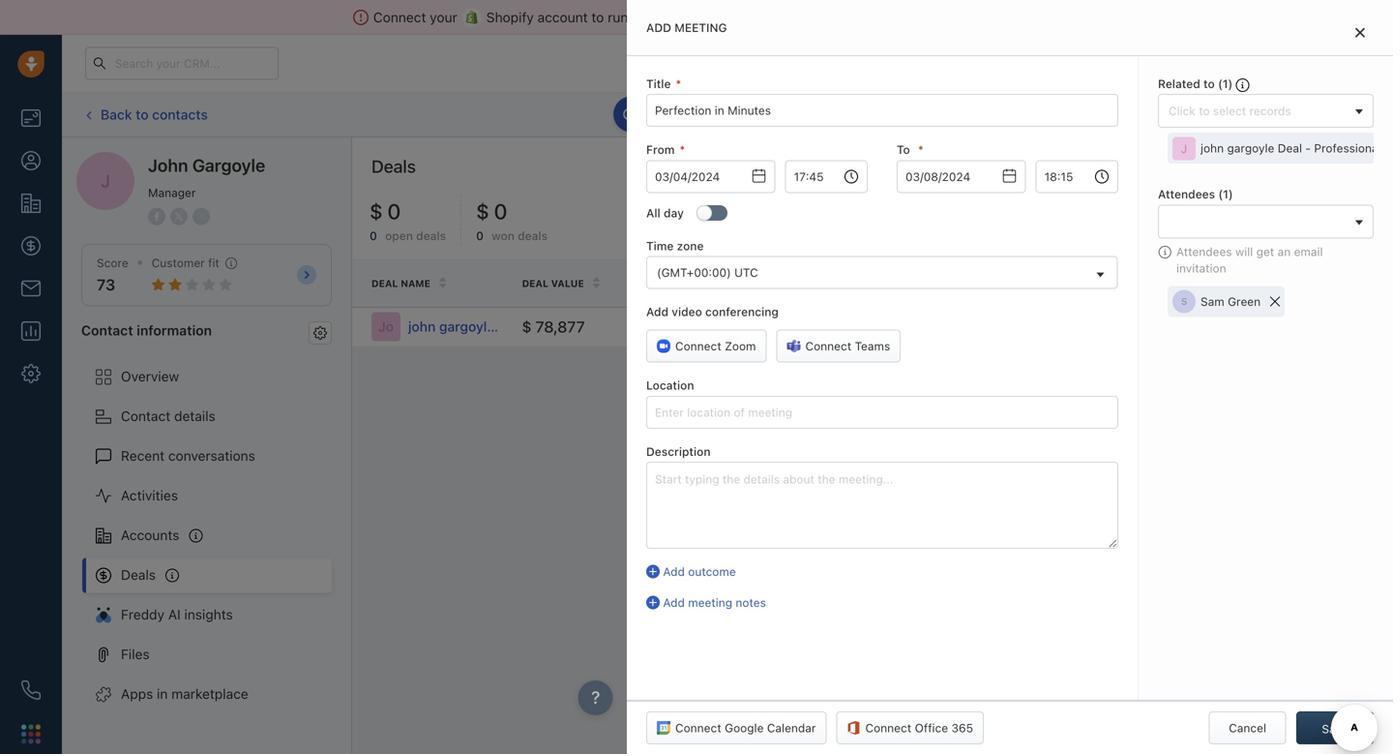 Task type: describe. For each thing, give the bounding box(es) containing it.
freddy ai insights
[[121, 606, 233, 622]]

sam
[[1201, 295, 1225, 308]]

to for back to contacts
[[136, 106, 149, 122]]

Search your CRM... text field
[[85, 47, 279, 80]]

teams
[[855, 339, 891, 353]]

send email image
[[1213, 57, 1226, 70]]

description
[[647, 445, 711, 458]]

0 vertical spatial add deal button
[[1210, 98, 1297, 131]]

1 horizontal spatial add deal
[[1316, 166, 1364, 180]]

deal for deal name
[[372, 278, 398, 289]]

won
[[492, 229, 515, 243]]

sales activities button up j
[[1061, 98, 1210, 131]]

ends
[[924, 57, 949, 69]]

day
[[664, 206, 684, 220]]

add outcome
[[663, 565, 736, 578]]

value
[[551, 278, 584, 289]]

1 vertical spatial add deal button
[[1287, 157, 1375, 190]]

(gmt+00:00)
[[657, 266, 731, 279]]

your
[[875, 57, 899, 69]]

add video conferencing
[[647, 305, 779, 319]]

updates available. click to refresh. link
[[614, 96, 842, 132]]

your trial ends in 21 days
[[875, 57, 1002, 69]]

related to ( 1 )
[[1159, 77, 1237, 91]]

1 link
[[1246, 47, 1279, 80]]

related for related to ( 1 )
[[1159, 77, 1201, 91]]

files
[[121, 646, 150, 662]]

0 horizontal spatial add deal
[[1239, 108, 1287, 121]]

connect office 365 button
[[837, 711, 984, 744]]

plans
[[1084, 56, 1114, 70]]

1 ( from the top
[[1219, 77, 1223, 91]]

connect office 365
[[866, 721, 974, 735]]

freddy
[[121, 606, 165, 622]]

notes
[[736, 596, 767, 609]]

video
[[672, 305, 703, 319]]

add left the outcome on the bottom of the page
[[663, 565, 685, 578]]

discovery
[[682, 320, 737, 334]]

related for related contact
[[1163, 277, 1208, 288]]

attendees ( 1 )
[[1159, 187, 1234, 201]]

se
[[1385, 141, 1394, 155]]

explore plans link
[[1028, 51, 1125, 75]]

all
[[647, 206, 661, 220]]

1 horizontal spatial in
[[952, 57, 961, 69]]

shopify
[[487, 9, 534, 25]]

score 73
[[97, 256, 128, 294]]

email button
[[638, 98, 707, 131]]

title
[[647, 77, 671, 91]]

refresh.
[[790, 107, 832, 121]]

utc
[[735, 266, 759, 279]]

$ 78,877
[[522, 317, 585, 336]]

john
[[148, 155, 188, 176]]

john gargoyle
[[148, 155, 265, 176]]

to right call
[[776, 107, 787, 121]]

connect google calendar
[[676, 721, 816, 735]]

deals for $ 0 0 open deals
[[416, 229, 446, 243]]

time
[[647, 239, 674, 253]]

add meeting
[[647, 21, 727, 34]]

connect google calendar button
[[647, 711, 827, 744]]

deal name
[[372, 278, 431, 289]]

$ for $ 0 0 open deals
[[370, 198, 383, 224]]

1 your from the left
[[430, 9, 458, 25]]

78,877
[[536, 317, 585, 336]]

recent
[[121, 448, 165, 464]]

0 horizontal spatial deals
[[121, 567, 156, 583]]

0 vertical spatial 1
[[1266, 50, 1272, 62]]

back to contacts
[[101, 106, 208, 122]]

email
[[1295, 245, 1324, 258]]

j
[[1182, 142, 1188, 155]]

activities
[[1122, 108, 1172, 121]]

add left video
[[647, 305, 669, 319]]

0 horizontal spatial click
[[746, 107, 772, 121]]

invitation
[[1177, 261, 1227, 275]]

insights
[[184, 606, 233, 622]]

expected close date
[[1003, 278, 1121, 289]]

customer fit
[[152, 256, 220, 270]]

close image
[[1356, 27, 1366, 38]]

customer
[[152, 256, 205, 270]]

activities
[[121, 487, 178, 503]]

attendees for attendees will get an email invitation
[[1177, 245, 1233, 258]]

close
[[1059, 278, 1092, 289]]

all day
[[647, 206, 684, 220]]

0 left won
[[476, 229, 484, 243]]

overview
[[121, 368, 179, 384]]

recent conversations
[[121, 448, 255, 464]]

attendees for attendees ( 1 )
[[1159, 187, 1216, 201]]

sam green
[[1201, 295, 1261, 308]]

phone element
[[12, 671, 50, 710]]

0 horizontal spatial in
[[157, 686, 168, 702]]

21
[[964, 57, 976, 69]]

the
[[881, 9, 901, 25]]

connect teams
[[806, 339, 891, 353]]

to for related to ( 1 )
[[1204, 77, 1216, 91]]

0 left open
[[370, 229, 377, 243]]

1 horizontal spatial deals
[[372, 156, 416, 177]]

2 vertical spatial 1
[[1224, 187, 1229, 201]]

from
[[848, 9, 878, 25]]

click to add
[[843, 322, 908, 335]]

back to contacts link
[[81, 100, 209, 130]]

cancel button
[[1210, 711, 1287, 744]]

from
[[647, 143, 675, 156]]

1 ) from the top
[[1229, 77, 1234, 91]]

and
[[769, 9, 792, 25]]

contact information
[[81, 322, 212, 338]]

cancel
[[1230, 721, 1267, 735]]

deal stage
[[682, 278, 745, 289]]

73
[[97, 276, 115, 294]]

tab panel containing add meeting
[[627, 0, 1394, 754]]

$ for $ 0 0 won deals
[[476, 198, 490, 224]]

add
[[887, 322, 908, 335]]

support
[[796, 9, 845, 25]]



Task type: locate. For each thing, give the bounding box(es) containing it.
deals for $ 0 0 won deals
[[518, 229, 548, 243]]

0 up open
[[388, 198, 401, 224]]

john
[[1201, 141, 1225, 155]]

call button
[[716, 98, 776, 131]]

connect zoom
[[676, 339, 756, 353]]

$
[[370, 198, 383, 224], [476, 198, 490, 224], [522, 317, 532, 336]]

0 up won
[[494, 198, 508, 224]]

to
[[897, 143, 911, 156]]

)
[[1229, 77, 1234, 91], [1229, 187, 1234, 201]]

related up activities
[[1159, 77, 1201, 91]]

connect for connect teams
[[806, 339, 852, 353]]

0 vertical spatial click
[[746, 107, 772, 121]]

connect for connect google calendar
[[676, 721, 722, 735]]

to up teams
[[873, 322, 884, 335]]

deals
[[372, 156, 416, 177], [121, 567, 156, 583]]

$ up deal name
[[370, 198, 383, 224]]

connect for connect zoom
[[676, 339, 722, 353]]

1 deals from the left
[[416, 229, 446, 243]]

1 vertical spatial in
[[157, 686, 168, 702]]

add
[[647, 21, 672, 34], [1239, 108, 1261, 121], [1316, 166, 1337, 180], [647, 305, 669, 319], [663, 565, 685, 578], [663, 596, 685, 609]]

0 vertical spatial add deal
[[1239, 108, 1287, 121]]

1 horizontal spatial click
[[843, 322, 870, 335]]

(gmt+00:00) utc
[[657, 266, 759, 279]]

0 vertical spatial in
[[952, 57, 961, 69]]

attendees up invitation
[[1177, 245, 1233, 258]]

2 horizontal spatial $
[[522, 317, 532, 336]]

deal down the 'professional'
[[1341, 166, 1364, 180]]

(gmt+00:00) utc link
[[648, 257, 1118, 288]]

add meeting notes link
[[647, 594, 1119, 611]]

office
[[915, 721, 949, 735]]

updates available. click to refresh.
[[642, 107, 832, 121]]

73 button
[[97, 276, 115, 294]]

1 vertical spatial 1
[[1223, 77, 1229, 91]]

1 down john on the top right of page
[[1224, 187, 1229, 201]]

deal value
[[522, 278, 584, 289]]

0 vertical spatial deal
[[1264, 108, 1287, 121]]

tab panel
[[627, 0, 1394, 754]]

expected
[[1003, 278, 1056, 289]]

Location text field
[[647, 396, 1119, 429]]

phone image
[[21, 680, 41, 700]]

$ for $ 78,877
[[522, 317, 532, 336]]

available.
[[691, 107, 742, 121]]

email
[[667, 108, 696, 121]]

attendees down j
[[1159, 187, 1216, 201]]

deals right won
[[518, 229, 548, 243]]

apps in marketplace
[[121, 686, 249, 702]]

add meeting notes
[[663, 596, 767, 609]]

1 horizontal spatial deals
[[518, 229, 548, 243]]

location
[[647, 379, 695, 392]]

save
[[1323, 722, 1349, 736]]

0
[[388, 198, 401, 224], [494, 198, 508, 224], [370, 229, 377, 243], [476, 229, 484, 243]]

deal
[[1278, 141, 1303, 155], [372, 278, 398, 289], [522, 278, 549, 289], [682, 278, 709, 289]]

0 vertical spatial deals
[[372, 156, 416, 177]]

add outcome link
[[647, 563, 1119, 580]]

2 your from the left
[[632, 9, 660, 25]]

connect for connect your
[[373, 9, 426, 25]]

attendees inside attendees will get an email invitation
[[1177, 245, 1233, 258]]

sales activities
[[1090, 108, 1172, 121]]

apps
[[121, 686, 153, 702]]

save button
[[1297, 711, 1375, 744]]

deal left value
[[522, 278, 549, 289]]

0 vertical spatial meeting
[[675, 21, 727, 34]]

0 vertical spatial (
[[1219, 77, 1223, 91]]

ai
[[168, 606, 181, 622]]

0 horizontal spatial your
[[430, 9, 458, 25]]

deals up freddy
[[121, 567, 156, 583]]

deal for deal value
[[522, 278, 549, 289]]

deals right open
[[416, 229, 446, 243]]

add right run
[[647, 21, 672, 34]]

open
[[385, 229, 413, 243]]

meeting inside "add meeting notes" link
[[688, 596, 733, 609]]

professional
[[1315, 141, 1382, 155]]

deal inside tab panel
[[1278, 141, 1303, 155]]

deal left -
[[1278, 141, 1303, 155]]

1 horizontal spatial deal
[[1341, 166, 1364, 180]]

deals
[[416, 229, 446, 243], [518, 229, 548, 243]]

) down gargoyle
[[1229, 187, 1234, 201]]

related down invitation
[[1163, 277, 1208, 288]]

in left 21
[[952, 57, 961, 69]]

$ left 78,877
[[522, 317, 532, 336]]

1 vertical spatial deals
[[121, 567, 156, 583]]

google
[[725, 721, 764, 735]]

connect your
[[373, 9, 458, 25]]

$ 0 0 won deals
[[476, 198, 548, 243]]

add deal up gargoyle
[[1239, 108, 1287, 121]]

related contact
[[1163, 277, 1260, 288]]

add down the 'professional'
[[1316, 166, 1337, 180]]

deal up john gargoyle deal - professional se
[[1264, 108, 1287, 121]]

manager
[[148, 186, 196, 199]]

mng settings image
[[314, 326, 327, 340]]

dialog
[[627, 0, 1394, 754]]

$ inside $ 0 0 won deals
[[476, 198, 490, 224]]

0 horizontal spatial $
[[370, 198, 383, 224]]

will
[[1236, 245, 1254, 258]]

connect teams button
[[777, 330, 901, 363]]

0 vertical spatial contact
[[81, 322, 133, 338]]

2 ) from the top
[[1229, 187, 1234, 201]]

contact
[[1211, 277, 1260, 288]]

1 down send email image
[[1223, 77, 1229, 91]]

to right back
[[136, 106, 149, 122]]

( down john on the top right of page
[[1219, 187, 1224, 201]]

0 horizontal spatial deals
[[416, 229, 446, 243]]

your left shopify
[[430, 9, 458, 25]]

contact up the recent
[[121, 408, 171, 424]]

connect inside 'button'
[[866, 721, 912, 735]]

meeting for add meeting notes
[[688, 596, 733, 609]]

contact details
[[121, 408, 216, 424]]

1 vertical spatial add deal
[[1316, 166, 1364, 180]]

date
[[1095, 278, 1121, 289]]

1 vertical spatial deal
[[1341, 166, 1364, 180]]

add down add outcome at the bottom of page
[[663, 596, 685, 609]]

Click to select records search field
[[1164, 101, 1349, 121]]

accounts
[[121, 527, 179, 543]]

1 vertical spatial contact
[[121, 408, 171, 424]]

meeting for add meeting
[[675, 21, 727, 34]]

( down send email image
[[1219, 77, 1223, 91]]

green
[[1228, 295, 1261, 308]]

connect inside "button"
[[676, 721, 722, 735]]

to inside tab panel
[[1204, 77, 1216, 91]]

2 ( from the top
[[1219, 187, 1224, 201]]

0 vertical spatial related
[[1159, 77, 1201, 91]]

-- text field
[[897, 160, 1027, 193]]

0 vertical spatial )
[[1229, 77, 1234, 91]]

run
[[608, 9, 629, 25]]

an
[[1278, 245, 1291, 258]]

related
[[1159, 77, 1201, 91], [1163, 277, 1208, 288]]

1 horizontal spatial your
[[632, 9, 660, 25]]

$ right $ 0 0 open deals
[[476, 198, 490, 224]]

deal up video
[[682, 278, 709, 289]]

days
[[979, 57, 1002, 69]]

) left 1 link
[[1229, 77, 1234, 91]]

account
[[538, 9, 588, 25]]

sales,
[[663, 9, 699, 25]]

john gargoyle deal - professional se
[[1201, 141, 1394, 155]]

add up gargoyle
[[1239, 108, 1261, 121]]

1 vertical spatial meeting
[[688, 596, 733, 609]]

None text field
[[786, 160, 868, 193], [1036, 160, 1119, 193], [786, 160, 868, 193], [1036, 160, 1119, 193]]

call
[[745, 108, 766, 121]]

to
[[592, 9, 604, 25], [1204, 77, 1216, 91], [136, 106, 149, 122], [776, 107, 787, 121], [873, 322, 884, 335]]

fit
[[208, 256, 220, 270]]

meeting
[[675, 21, 727, 34], [688, 596, 733, 609]]

1 vertical spatial (
[[1219, 187, 1224, 201]]

2 deals from the left
[[518, 229, 548, 243]]

-- text field
[[647, 160, 776, 193]]

freshworks switcher image
[[21, 724, 41, 744]]

contact down 73
[[81, 322, 133, 338]]

deal left name
[[372, 278, 398, 289]]

1 right send email image
[[1266, 50, 1272, 62]]

your right run
[[632, 9, 660, 25]]

to for click to add
[[873, 322, 884, 335]]

in right apps
[[157, 686, 168, 702]]

calendar
[[767, 721, 816, 735]]

sales activities button down plans
[[1061, 98, 1201, 131]]

in
[[952, 57, 961, 69], [157, 686, 168, 702]]

Start typing the details about the meeting... text field
[[647, 462, 1119, 549]]

0 horizontal spatial deal
[[1264, 108, 1287, 121]]

1 vertical spatial attendees
[[1177, 245, 1233, 258]]

dialog containing add meeting
[[627, 0, 1394, 754]]

deals up $ 0 0 open deals
[[372, 156, 416, 177]]

explore
[[1039, 56, 1081, 70]]

connect zoom button
[[647, 330, 767, 363]]

deals inside $ 0 0 open deals
[[416, 229, 446, 243]]

add deal button up gargoyle
[[1210, 98, 1297, 131]]

contact for contact information
[[81, 322, 133, 338]]

Title text field
[[647, 94, 1119, 127]]

connect for connect office 365
[[866, 721, 912, 735]]

updates
[[642, 107, 688, 121]]

deals inside $ 0 0 won deals
[[518, 229, 548, 243]]

information
[[137, 322, 212, 338]]

deal for deal stage
[[682, 278, 709, 289]]

contact
[[81, 322, 133, 338], [121, 408, 171, 424]]

add deal down the 'professional'
[[1316, 166, 1364, 180]]

1 vertical spatial click
[[843, 322, 870, 335]]

1 vertical spatial related
[[1163, 277, 1208, 288]]

marketing
[[703, 9, 765, 25]]

to down send email image
[[1204, 77, 1216, 91]]

(
[[1219, 77, 1223, 91], [1219, 187, 1224, 201]]

time zone
[[647, 239, 704, 253]]

0 vertical spatial attendees
[[1159, 187, 1216, 201]]

add deal button down the 'professional'
[[1287, 157, 1375, 190]]

products
[[843, 277, 899, 288]]

to left run
[[592, 9, 604, 25]]

contact for contact details
[[121, 408, 171, 424]]

gargoyle
[[1228, 141, 1275, 155]]

1 vertical spatial )
[[1229, 187, 1234, 201]]

related inside tab panel
[[1159, 77, 1201, 91]]

contacts
[[152, 106, 208, 122]]

$ inside $ 0 0 open deals
[[370, 198, 383, 224]]

your
[[430, 9, 458, 25], [632, 9, 660, 25]]

1 horizontal spatial $
[[476, 198, 490, 224]]



Task type: vqa. For each thing, say whether or not it's contained in the screenshot.
Related contact's Related
yes



